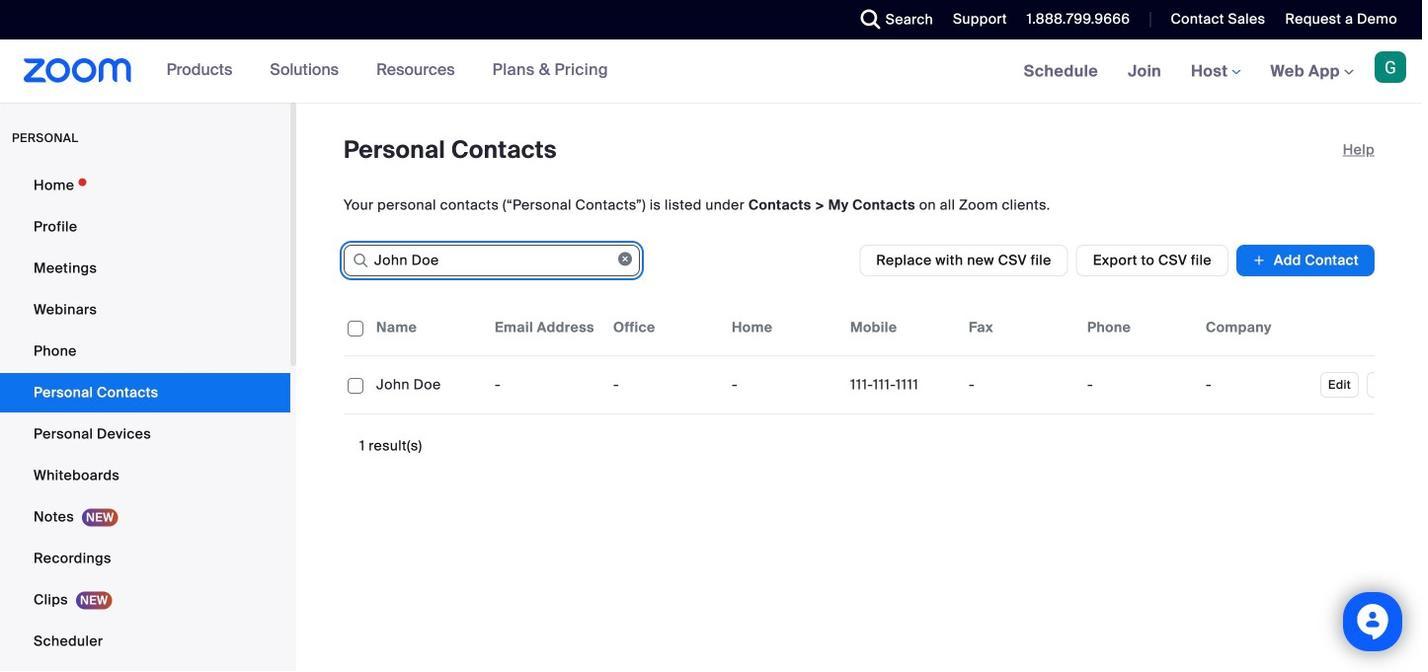 Task type: vqa. For each thing, say whether or not it's contained in the screenshot.
banner
yes



Task type: locate. For each thing, give the bounding box(es) containing it.
add image
[[1253, 251, 1267, 271]]

cell
[[961, 366, 1080, 405], [1080, 366, 1198, 405], [1198, 366, 1317, 405]]

banner
[[0, 40, 1423, 104]]

application
[[344, 300, 1423, 415]]

profile picture image
[[1375, 51, 1407, 83]]



Task type: describe. For each thing, give the bounding box(es) containing it.
2 cell from the left
[[1080, 366, 1198, 405]]

3 cell from the left
[[1198, 366, 1317, 405]]

meetings navigation
[[1009, 40, 1423, 104]]

personal menu menu
[[0, 166, 290, 672]]

Search Contacts Input text field
[[344, 245, 640, 277]]

zoom logo image
[[24, 58, 132, 83]]

product information navigation
[[152, 40, 623, 103]]

1 cell from the left
[[961, 366, 1080, 405]]



